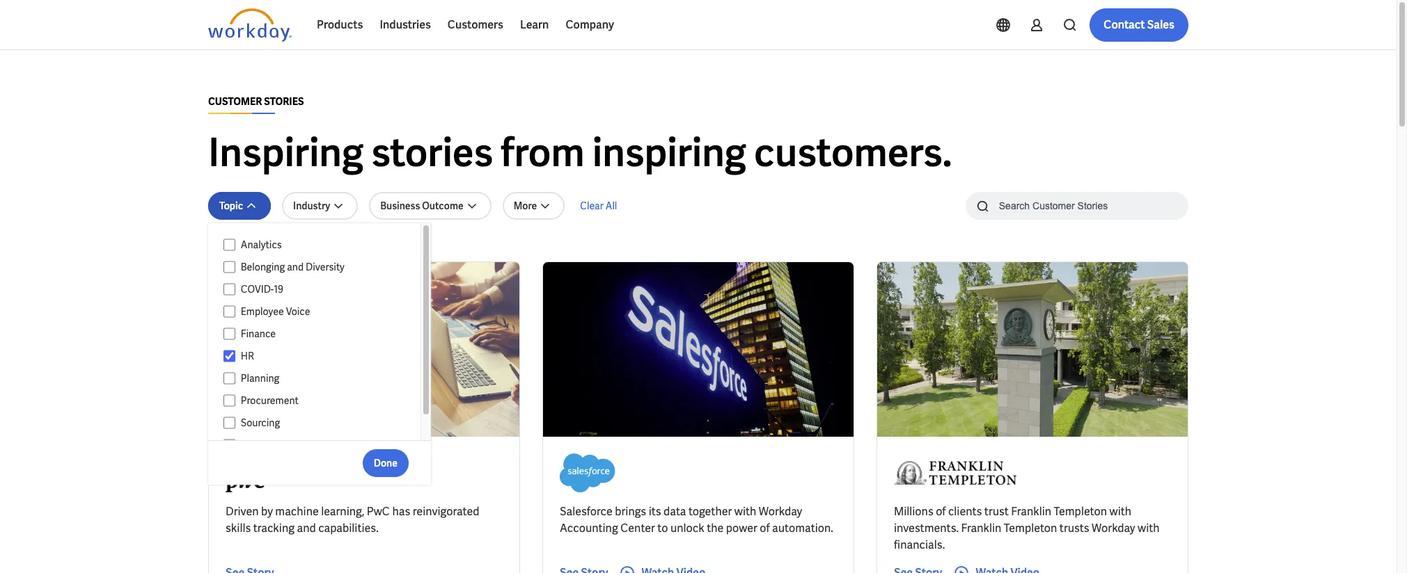 Task type: describe. For each thing, give the bounding box(es) containing it.
technology
[[241, 439, 291, 452]]

more
[[514, 200, 537, 212]]

1 vertical spatial templeton
[[1004, 522, 1057, 536]]

402 results
[[208, 239, 259, 251]]

industry button
[[282, 192, 358, 220]]

salesforce brings its data together with workday accounting center to unlock the power of automation.
[[560, 505, 834, 536]]

inspiring
[[208, 127, 364, 178]]

from
[[501, 127, 585, 178]]

business
[[380, 200, 420, 212]]

center
[[621, 522, 655, 536]]

contact sales
[[1104, 17, 1175, 32]]

business outcome
[[380, 200, 464, 212]]

capabilities.
[[318, 522, 379, 536]]

customer
[[208, 95, 262, 108]]

19
[[274, 283, 283, 296]]

sourcing
[[241, 417, 280, 430]]

business outcome button
[[369, 192, 491, 220]]

franklin templeton companies, llc image
[[894, 454, 1017, 493]]

learning,
[[321, 505, 365, 520]]

stories
[[371, 127, 493, 178]]

diversity
[[306, 261, 345, 274]]

learn button
[[512, 8, 557, 42]]

voice
[[286, 306, 310, 318]]

investments.
[[894, 522, 959, 536]]

inspiring stories from inspiring customers.
[[208, 127, 952, 178]]

the
[[707, 522, 724, 536]]

customers.
[[754, 127, 952, 178]]

finance link
[[235, 326, 407, 343]]

covid-19 link
[[235, 281, 407, 298]]

topic
[[219, 200, 243, 212]]

millions of clients trust franklin templeton with investments. franklin templeton trusts workday with financials.
[[894, 505, 1160, 553]]

contact sales link
[[1090, 8, 1189, 42]]

planning link
[[235, 371, 407, 387]]

belonging
[[241, 261, 285, 274]]

automation.
[[772, 522, 834, 536]]

has
[[392, 505, 410, 520]]

by
[[261, 505, 273, 520]]

to
[[658, 522, 668, 536]]

employee voice
[[241, 306, 310, 318]]

done
[[374, 457, 398, 470]]

and inside driven by machine learning, pwc has reinvigorated skills tracking and capabilities.
[[297, 522, 316, 536]]

1 horizontal spatial with
[[1110, 505, 1132, 520]]

of inside millions of clients trust franklin templeton with investments. franklin templeton trusts workday with financials.
[[936, 505, 946, 520]]

workday inside millions of clients trust franklin templeton with investments. franklin templeton trusts workday with financials.
[[1092, 522, 1136, 536]]

planning
[[241, 373, 279, 385]]

0 vertical spatial franklin
[[1011, 505, 1052, 520]]

customers
[[448, 17, 503, 32]]

procurement link
[[235, 393, 407, 410]]

employee voice link
[[235, 304, 407, 320]]

tracking
[[253, 522, 295, 536]]

sales
[[1148, 17, 1175, 32]]

salesforce.com image
[[560, 454, 616, 493]]

workday inside salesforce brings its data together with workday accounting center to unlock the power of automation.
[[759, 505, 802, 520]]

clear
[[580, 200, 604, 212]]

pricewaterhousecoopers global licensing services corporation (pwc) image
[[226, 454, 277, 493]]

clear all
[[580, 200, 617, 212]]

Search Customer Stories text field
[[991, 194, 1162, 218]]

2 horizontal spatial with
[[1138, 522, 1160, 536]]

products button
[[309, 8, 371, 42]]

products
[[317, 17, 363, 32]]

outcome
[[422, 200, 464, 212]]

industries button
[[371, 8, 439, 42]]

stories
[[264, 95, 304, 108]]

accounting
[[560, 522, 618, 536]]

done button
[[363, 450, 409, 477]]

reinvigorated
[[413, 505, 479, 520]]

machine
[[275, 505, 319, 520]]

skills
[[226, 522, 251, 536]]

hr
[[241, 350, 254, 363]]



Task type: vqa. For each thing, say whether or not it's contained in the screenshot.
of
yes



Task type: locate. For each thing, give the bounding box(es) containing it.
power
[[726, 522, 758, 536]]

of inside salesforce brings its data together with workday accounting center to unlock the power of automation.
[[760, 522, 770, 536]]

templeton up the trusts
[[1054, 505, 1107, 520]]

driven by machine learning, pwc has reinvigorated skills tracking and capabilities.
[[226, 505, 479, 536]]

None checkbox
[[224, 239, 235, 251], [224, 261, 235, 274], [224, 350, 235, 363], [224, 395, 235, 407], [224, 417, 235, 430], [224, 239, 235, 251], [224, 261, 235, 274], [224, 350, 235, 363], [224, 395, 235, 407], [224, 417, 235, 430]]

belonging and diversity link
[[235, 259, 407, 276]]

of right power
[[760, 522, 770, 536]]

employee
[[241, 306, 284, 318]]

together
[[689, 505, 732, 520]]

402
[[208, 239, 224, 251]]

all
[[606, 200, 617, 212]]

company
[[566, 17, 614, 32]]

analytics link
[[235, 237, 407, 254]]

franklin down trust
[[961, 522, 1002, 536]]

0 horizontal spatial workday
[[759, 505, 802, 520]]

millions
[[894, 505, 934, 520]]

of
[[936, 505, 946, 520], [760, 522, 770, 536]]

1 vertical spatial of
[[760, 522, 770, 536]]

contact
[[1104, 17, 1145, 32]]

topic button
[[208, 192, 271, 220]]

its
[[649, 505, 661, 520]]

industry
[[293, 200, 330, 212]]

and down machine
[[297, 522, 316, 536]]

brings
[[615, 505, 646, 520]]

go to the homepage image
[[208, 8, 292, 42]]

0 vertical spatial workday
[[759, 505, 802, 520]]

1 vertical spatial franklin
[[961, 522, 1002, 536]]

covid-
[[241, 283, 274, 296]]

1 vertical spatial and
[[297, 522, 316, 536]]

unlock
[[671, 522, 705, 536]]

analytics
[[241, 239, 282, 251]]

and left diversity
[[287, 261, 304, 274]]

inspiring
[[593, 127, 747, 178]]

pwc
[[367, 505, 390, 520]]

workday
[[759, 505, 802, 520], [1092, 522, 1136, 536]]

more button
[[503, 192, 565, 220]]

company button
[[557, 8, 623, 42]]

workday right the trusts
[[1092, 522, 1136, 536]]

covid-19
[[241, 283, 283, 296]]

None checkbox
[[224, 283, 235, 296], [224, 306, 235, 318], [224, 328, 235, 341], [224, 373, 235, 385], [224, 439, 235, 452], [224, 283, 235, 296], [224, 306, 235, 318], [224, 328, 235, 341], [224, 373, 235, 385], [224, 439, 235, 452]]

sourcing link
[[235, 415, 407, 432]]

data
[[664, 505, 686, 520]]

1 horizontal spatial of
[[936, 505, 946, 520]]

clear all button
[[576, 192, 621, 220]]

driven
[[226, 505, 259, 520]]

1 horizontal spatial franklin
[[1011, 505, 1052, 520]]

0 vertical spatial templeton
[[1054, 505, 1107, 520]]

hr link
[[235, 348, 407, 365]]

franklin right trust
[[1011, 505, 1052, 520]]

0 horizontal spatial with
[[735, 505, 757, 520]]

customer stories
[[208, 95, 304, 108]]

with inside salesforce brings its data together with workday accounting center to unlock the power of automation.
[[735, 505, 757, 520]]

trusts
[[1060, 522, 1090, 536]]

technology link
[[235, 437, 407, 454]]

trust
[[985, 505, 1009, 520]]

workday up automation.
[[759, 505, 802, 520]]

0 vertical spatial of
[[936, 505, 946, 520]]

1 horizontal spatial workday
[[1092, 522, 1136, 536]]

0 vertical spatial and
[[287, 261, 304, 274]]

franklin
[[1011, 505, 1052, 520], [961, 522, 1002, 536]]

templeton down trust
[[1004, 522, 1057, 536]]

of up investments.
[[936, 505, 946, 520]]

templeton
[[1054, 505, 1107, 520], [1004, 522, 1057, 536]]

results
[[226, 239, 259, 251]]

industries
[[380, 17, 431, 32]]

clients
[[948, 505, 982, 520]]

procurement
[[241, 395, 299, 407]]

customers button
[[439, 8, 512, 42]]

financials.
[[894, 538, 945, 553]]

and
[[287, 261, 304, 274], [297, 522, 316, 536]]

finance
[[241, 328, 276, 341]]

1 vertical spatial workday
[[1092, 522, 1136, 536]]

learn
[[520, 17, 549, 32]]

salesforce
[[560, 505, 613, 520]]

with
[[735, 505, 757, 520], [1110, 505, 1132, 520], [1138, 522, 1160, 536]]

0 horizontal spatial of
[[760, 522, 770, 536]]

0 horizontal spatial franklin
[[961, 522, 1002, 536]]

belonging and diversity
[[241, 261, 345, 274]]



